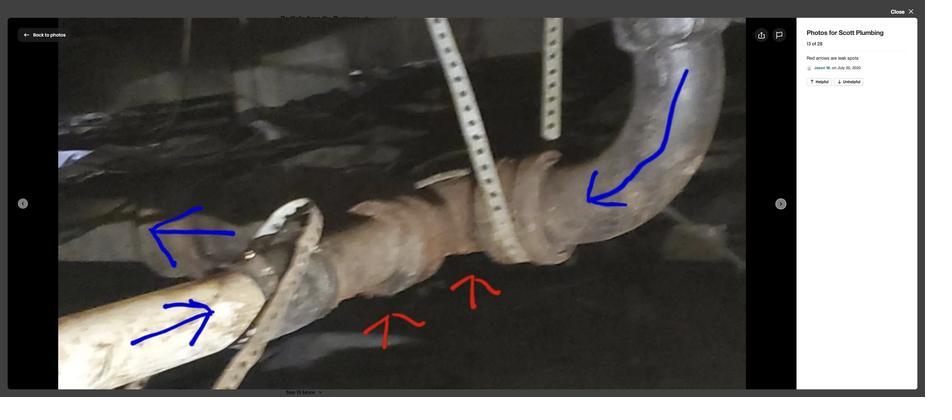 Task type: describe. For each thing, give the bounding box(es) containing it.
1 vertical spatial &
[[303, 224, 307, 232]]

bathtub installation
[[281, 326, 325, 332]]

close
[[891, 8, 905, 14]]

bathtub repair
[[394, 326, 427, 332]]

13
[[807, 41, 811, 47]]

1 horizontal spatial plumbing
[[856, 29, 884, 36]]

garbage for garbage disposal installation
[[394, 357, 414, 362]]

24 chevron down v2 image
[[316, 389, 324, 397]]

portfolio from the business
[[281, 14, 360, 22]]

workmanship_guaranteed image
[[494, 172, 507, 185]]

disposal for installation
[[415, 357, 435, 362]]

photo of scott plumbing - huntsville, al, us. replacement 50 gal rheem water heater in garage. image
[[418, 240, 482, 288]]

family_owned_operated image
[[373, 172, 386, 185]]

from for portfolio
[[307, 14, 321, 22]]

unhelpful
[[843, 79, 861, 84]]

0 horizontal spatial scott
[[63, 30, 85, 40]]

family-owned & operated
[[363, 189, 395, 202]]

line
[[405, 372, 413, 378]]

photos & videos
[[281, 224, 328, 232]]

16 helpful v2 image
[[810, 79, 815, 84]]

1 horizontal spatial photos for scott plumbing
[[807, 29, 884, 36]]

renovation
[[304, 121, 332, 127]]

19
[[296, 390, 301, 397]]

0 horizontal spatial photos for scott plumbing
[[18, 30, 127, 40]]

faucet for faucet repair
[[281, 357, 296, 362]]

previous image
[[285, 260, 292, 268]]

helpful button
[[807, 78, 832, 86]]

next image
[[507, 260, 514, 268]]

in
[[346, 189, 350, 194]]

close button
[[891, 8, 915, 15]]

disposal for repair
[[302, 372, 321, 378]]

business
[[329, 196, 349, 202]]

jason
[[815, 66, 826, 70]]

discounts available
[[287, 189, 310, 202]]

faucet installation
[[394, 341, 436, 347]]

garbage disposal installation
[[394, 357, 460, 362]]

services offered
[[281, 309, 329, 317]]

portfolio
[[281, 14, 306, 22]]

business for highlights from the business
[[338, 157, 364, 164]]

business for portfolio from the business
[[333, 14, 360, 22]]

photos & videos element
[[0, 0, 925, 398]]

garbage for garbage disposal repair
[[281, 372, 300, 378]]

on
[[832, 66, 837, 70]]

add
[[765, 31, 776, 39]]

1 horizontal spatial scott
[[839, 29, 855, 36]]

available
[[446, 189, 467, 194]]

2020
[[853, 66, 861, 70]]

family-
[[363, 189, 380, 194]]

available_by_appointment image
[[454, 172, 466, 185]]

1 horizontal spatial photos
[[491, 225, 508, 231]]

certified professionals
[[405, 189, 435, 202]]

repair for bathtub repair
[[414, 326, 427, 332]]

certified_professionals image
[[413, 172, 426, 185]]

by for available
[[468, 189, 474, 194]]

helpful
[[816, 79, 829, 84]]

workmanship guaranteed
[[485, 189, 516, 202]]

add photos
[[765, 31, 794, 39]]

see for see all 28 photos
[[467, 225, 476, 231]]

offered
[[307, 309, 329, 317]]

gas
[[394, 372, 404, 378]]

24 close v2 image
[[908, 8, 915, 15]]

16 info v2 image
[[393, 16, 398, 21]]

4
[[281, 130, 283, 135]]

galloway
[[281, 121, 303, 127]]

business inside services offered element
[[361, 311, 383, 317]]

bathtub for bathtub installation
[[281, 326, 299, 332]]

available by appointment
[[446, 189, 475, 202]]



Task type: vqa. For each thing, say whether or not it's contained in the screenshot.
Mattapan Square's 'Square'
no



Task type: locate. For each thing, give the bounding box(es) containing it.
scott up leak
[[839, 29, 855, 36]]

1 horizontal spatial disposal
[[415, 357, 435, 362]]

0 vertical spatial faucet
[[394, 341, 410, 347]]

20,
[[846, 66, 851, 70]]

0 vertical spatial 28
[[817, 41, 823, 47]]

faucet
[[394, 341, 410, 347], [281, 357, 296, 362]]

photos inside 'button'
[[50, 32, 66, 38]]

from
[[307, 14, 321, 22], [312, 157, 325, 164]]

by up appointment
[[468, 189, 474, 194]]

next photo image
[[777, 200, 785, 208]]

disposal up "gas line installation"
[[415, 357, 435, 362]]

back to photos
[[33, 32, 66, 38]]

0 vertical spatial disposal
[[415, 357, 435, 362]]

faucet down bathtub repair
[[394, 341, 410, 347]]

red arrows are leak spots
[[807, 56, 859, 61]]

are
[[831, 56, 837, 61]]

0 horizontal spatial see
[[286, 390, 295, 397]]

0 horizontal spatial for
[[49, 30, 61, 40]]

services
[[281, 309, 306, 317]]

highlights from the business
[[281, 157, 364, 164]]

see inside the photos & videos element
[[467, 225, 476, 231]]

for up "red arrows are leak spots"
[[829, 29, 837, 36]]

0 vertical spatial by
[[468, 189, 474, 194]]

1 horizontal spatial faucet
[[394, 341, 410, 347]]

see for see 19 more
[[286, 390, 295, 397]]

videos
[[309, 224, 328, 232]]

portfolio from the business element
[[270, 3, 522, 135]]

see inside button
[[286, 390, 295, 397]]

28 for all
[[484, 225, 490, 231]]

photos inside galloway renovation 4 photos
[[284, 130, 298, 135]]

0 horizontal spatial plumbing
[[88, 30, 127, 40]]

0 vertical spatial garbage
[[394, 357, 414, 362]]

2 horizontal spatial photos
[[777, 31, 794, 39]]

from right portfolio
[[307, 14, 321, 22]]

photo of scott plumbing - huntsville, al, us. new sewer line replacement with clean out image
[[349, 240, 413, 288]]

see all 28 photos link
[[467, 224, 518, 232]]

24 share v2 image
[[758, 31, 766, 39]]

photos for scott plumbing
[[807, 29, 884, 36], [18, 30, 127, 40]]

1 vertical spatial business
[[338, 157, 364, 164]]

0 horizontal spatial bathtub
[[281, 326, 299, 332]]

2 vertical spatial business
[[361, 311, 383, 317]]

1 horizontal spatial for
[[829, 29, 837, 36]]

for right to
[[49, 30, 61, 40]]

professionals
[[405, 196, 435, 202]]

repair for faucet repair
[[298, 357, 311, 362]]

services offered element
[[270, 298, 518, 398]]

the for portfolio
[[322, 14, 332, 22]]

photos right add at top right
[[777, 31, 794, 39]]

discounts_available image
[[292, 172, 305, 185]]

by right verified
[[354, 311, 360, 317]]

drain
[[281, 341, 293, 347]]

all
[[477, 225, 483, 231]]

photos left 24 arrow right v2 image
[[491, 225, 508, 231]]

by inside services offered element
[[354, 311, 360, 317]]

0 vertical spatial from
[[307, 14, 321, 22]]

from for highlights
[[312, 157, 325, 164]]

jason w. on july 20, 2020
[[815, 66, 861, 70]]

see left all
[[467, 225, 476, 231]]

leak
[[838, 56, 847, 61]]

unhelpful button
[[834, 78, 864, 86]]

garbage disposal repair
[[281, 372, 335, 378]]

& down family-
[[367, 196, 370, 202]]

back to photos button
[[18, 28, 71, 42]]

verified
[[334, 311, 352, 317]]

operated
[[371, 196, 392, 202]]

gas line installation
[[394, 372, 438, 378]]

red
[[807, 56, 815, 61]]

13 of 28
[[807, 41, 823, 47]]

repair up 24 chevron down v2 'icon'
[[322, 372, 335, 378]]

by
[[468, 189, 474, 194], [354, 311, 360, 317]]

& left videos
[[303, 224, 307, 232]]

see 19 more
[[286, 390, 315, 397]]

28 right the of
[[817, 41, 823, 47]]

the for highlights
[[327, 157, 336, 164]]

repair
[[414, 326, 427, 332], [294, 341, 307, 347], [298, 357, 311, 362], [322, 372, 335, 378]]

scott right to
[[63, 30, 85, 40]]

repair right the drain
[[294, 341, 307, 347]]

8
[[328, 189, 331, 194]]

16 checkmark badged v2 image
[[384, 311, 389, 316]]

arrows
[[816, 56, 830, 61]]

see left 19
[[286, 390, 295, 397]]

business
[[333, 14, 360, 22], [338, 157, 364, 164], [361, 311, 383, 317]]

& inside "family-owned & operated"
[[367, 196, 370, 202]]

repair up faucet installation
[[414, 326, 427, 332]]

faucet for faucet installation
[[394, 341, 410, 347]]

24 arrow left v2 image
[[23, 31, 31, 39]]

by for verified
[[354, 311, 360, 317]]

1 bathtub from the left
[[281, 326, 299, 332]]

bathtub for bathtub repair
[[394, 326, 412, 332]]

galloway renovation 4 photos
[[281, 121, 332, 135]]

0 vertical spatial the
[[322, 14, 332, 22]]

guaranteed
[[488, 196, 513, 202]]

28 for of
[[817, 41, 823, 47]]

&
[[367, 196, 370, 202], [303, 224, 307, 232]]

back
[[33, 32, 44, 38]]

16 nothelpful v2 image
[[837, 79, 842, 84]]

1 vertical spatial garbage
[[281, 372, 300, 378]]

info icon image
[[367, 158, 372, 163], [367, 158, 372, 163]]

bathtub up the drain
[[281, 326, 299, 332]]

the
[[322, 14, 332, 22], [327, 157, 336, 164]]

24 flag v2 image
[[776, 31, 783, 39]]

drain repair
[[281, 341, 307, 347]]

bathtub
[[281, 326, 299, 332], [394, 326, 412, 332]]

certified
[[410, 189, 429, 194]]

1 horizontal spatial bathtub
[[394, 326, 412, 332]]

faucet repair
[[281, 357, 311, 362]]

bathtub up faucet installation
[[394, 326, 412, 332]]

spots
[[848, 56, 859, 61]]

8 years in business
[[328, 189, 350, 202]]

photos
[[777, 31, 794, 39], [50, 32, 66, 38], [491, 225, 508, 231]]

july
[[838, 66, 845, 70]]

faucet down the drain
[[281, 357, 296, 362]]

business left 16 checkmark badged v2 icon
[[361, 311, 383, 317]]

Search photos text field
[[803, 29, 908, 41]]

for
[[829, 29, 837, 36], [49, 30, 61, 40]]

photos right to
[[50, 32, 66, 38]]

from right "highlights"
[[312, 157, 325, 164]]

1 horizontal spatial see
[[467, 225, 476, 231]]

24 arrow right v2 image
[[511, 224, 518, 232]]

available
[[288, 196, 308, 202]]

by inside available by appointment
[[468, 189, 474, 194]]

more
[[303, 390, 315, 397]]

owned
[[380, 189, 395, 194]]

w.
[[827, 66, 831, 70]]

1 vertical spatial by
[[354, 311, 360, 317]]

years_in_business image
[[332, 172, 345, 185]]

0 horizontal spatial 28
[[484, 225, 490, 231]]

28 right all
[[484, 225, 490, 231]]

of
[[812, 41, 816, 47]]

0 horizontal spatial faucet
[[281, 357, 296, 362]]

photo of scott plumbing - huntsville, al, us. new shower valve installation along with ada grab bars done in conjunction with our sister company, scott kitchen and bath renovation. image
[[281, 240, 344, 288]]

discounts
[[287, 189, 310, 194]]

disposal
[[415, 357, 435, 362], [302, 372, 321, 378]]

1 horizontal spatial 28
[[817, 41, 823, 47]]

1 vertical spatial 28
[[484, 225, 490, 231]]

plumbing
[[856, 29, 884, 36], [88, 30, 127, 40]]

see all 28 photos
[[467, 225, 508, 231]]

years
[[332, 189, 344, 194]]

1 vertical spatial faucet
[[281, 357, 296, 362]]

0 horizontal spatial disposal
[[302, 372, 321, 378]]

0 horizontal spatial &
[[303, 224, 307, 232]]

1 vertical spatial from
[[312, 157, 325, 164]]

28
[[817, 41, 823, 47], [484, 225, 490, 231]]

24 add photo v2 image
[[755, 31, 763, 39]]

disposal up see 19 more button at the bottom left of page
[[302, 372, 321, 378]]

workmanship
[[485, 189, 516, 194]]

verified by business
[[334, 311, 383, 317]]

photos
[[807, 29, 828, 36], [18, 30, 47, 40], [284, 130, 298, 135], [281, 224, 301, 232]]

installation
[[300, 326, 325, 332], [411, 341, 436, 347], [436, 357, 460, 362], [414, 372, 438, 378]]

1 horizontal spatial garbage
[[394, 357, 414, 362]]

sponsored
[[365, 16, 391, 22]]

1 horizontal spatial &
[[367, 196, 370, 202]]

0 vertical spatial business
[[333, 14, 360, 22]]

appointment
[[446, 196, 475, 202]]

garbage up the line
[[394, 357, 414, 362]]

1 horizontal spatial by
[[468, 189, 474, 194]]

0 horizontal spatial photos
[[50, 32, 66, 38]]

0 horizontal spatial garbage
[[281, 372, 300, 378]]

2 bathtub from the left
[[394, 326, 412, 332]]

1 vertical spatial see
[[286, 390, 295, 397]]

repair up garbage disposal repair
[[298, 357, 311, 362]]

previous photo image
[[19, 200, 27, 208]]

business left sponsored
[[333, 14, 360, 22]]

scott
[[839, 29, 855, 36], [63, 30, 85, 40]]

see 19 more button
[[281, 386, 330, 398]]

highlights
[[281, 157, 310, 164]]

jason w. link
[[815, 66, 832, 70]]

0 vertical spatial &
[[367, 196, 370, 202]]

1 vertical spatial the
[[327, 157, 336, 164]]

to
[[45, 32, 49, 38]]

garbage down faucet repair
[[281, 372, 300, 378]]

1 vertical spatial disposal
[[302, 372, 321, 378]]

add photos link
[[750, 28, 800, 42]]

0 vertical spatial see
[[467, 225, 476, 231]]

business up years_in_business icon
[[338, 157, 364, 164]]

0 horizontal spatial by
[[354, 311, 360, 317]]

repair for drain repair
[[294, 341, 307, 347]]



